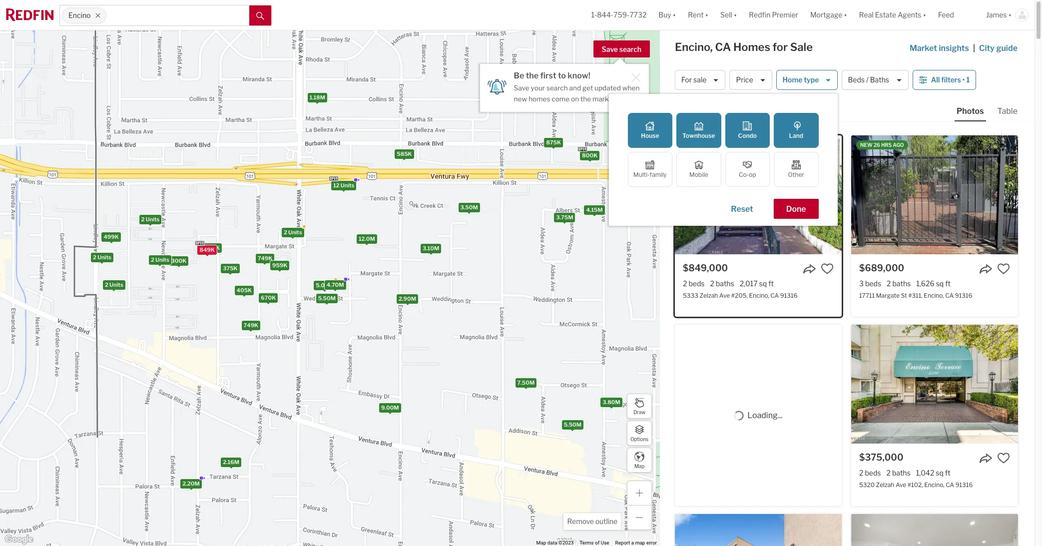 Task type: vqa. For each thing, say whether or not it's contained in the screenshot.
THE ADDITIONAL
no



Task type: locate. For each thing, give the bounding box(es) containing it.
ft right 2,017
[[769, 279, 774, 288]]

1 horizontal spatial save
[[602, 45, 618, 53]]

a
[[631, 540, 634, 546]]

• inside button
[[963, 76, 965, 84]]

encino, for $689,000
[[924, 292, 944, 299]]

home type
[[783, 76, 819, 84]]

1 vertical spatial 749k
[[243, 322, 258, 329]]

0 horizontal spatial search
[[547, 84, 568, 92]]

save inside button
[[602, 45, 618, 53]]

• left 1
[[963, 76, 965, 84]]

0 vertical spatial save
[[602, 45, 618, 53]]

0 horizontal spatial 5.50m
[[318, 295, 336, 302]]

the right be
[[526, 71, 539, 80]]

save up new
[[514, 84, 530, 92]]

▾ for james ▾
[[1009, 11, 1012, 19]]

terms
[[580, 540, 594, 546]]

1 horizontal spatial favorite button image
[[997, 452, 1010, 465]]

91316 right #311,
[[955, 292, 973, 299]]

search inside button
[[620, 45, 642, 53]]

3.10m
[[422, 245, 439, 252]]

baths up #102,
[[892, 469, 911, 477]]

▾
[[673, 11, 676, 19], [705, 11, 709, 19], [734, 11, 737, 19], [844, 11, 847, 19], [923, 11, 926, 19], [1009, 11, 1012, 19]]

estate
[[875, 11, 897, 19]]

#205,
[[731, 292, 748, 299]]

▾ inside buy ▾ dropdown button
[[673, 11, 676, 19]]

1 vertical spatial favorite button image
[[997, 452, 1010, 465]]

sell
[[721, 11, 733, 19]]

Condo checkbox
[[725, 113, 770, 148]]

new 26 hrs ago
[[860, 142, 904, 148]]

save inside save your search and get updated when new homes come on the market.
[[514, 84, 530, 92]]

sq right 1,626
[[936, 279, 944, 288]]

• inside 51 homes • sort : recommended
[[712, 105, 714, 113]]

2 beds up 5333
[[683, 279, 705, 288]]

open
[[684, 142, 698, 148]]

reset
[[731, 204, 753, 214]]

2 baths for $689,000
[[887, 279, 911, 288]]

5.50m
[[318, 295, 336, 302], [564, 421, 581, 428]]

rent ▾ button
[[682, 0, 715, 30]]

hrs
[[881, 142, 892, 148]]

2.20m
[[182, 480, 200, 487]]

real estate agents ▾
[[859, 11, 926, 19]]

2 favorite button checkbox from the left
[[997, 262, 1010, 275]]

2 beds for $375,000
[[859, 469, 881, 477]]

749k down 405k
[[243, 322, 258, 329]]

0 horizontal spatial homes
[[529, 95, 550, 103]]

rent
[[688, 11, 704, 19]]

1 vertical spatial ave
[[896, 481, 907, 489]]

▾ for mortgage ▾
[[844, 11, 847, 19]]

james ▾
[[986, 11, 1012, 19]]

1 vertical spatial search
[[547, 84, 568, 92]]

749k up '670k'
[[257, 255, 272, 262]]

option group
[[628, 113, 819, 187]]

beds up 5320
[[865, 469, 881, 477]]

homes right 51
[[685, 104, 707, 113]]

homes down your
[[529, 95, 550, 103]]

be the first to know! dialog
[[480, 58, 649, 112]]

save for save your search and get updated when new homes come on the market.
[[514, 84, 530, 92]]

map button
[[627, 448, 652, 473]]

market insights | city guide
[[910, 43, 1018, 53]]

encino, down 2,017 sq ft
[[749, 292, 769, 299]]

favorite button image
[[821, 262, 834, 275], [997, 452, 1010, 465]]

0 horizontal spatial ave
[[720, 292, 730, 299]]

1-844-759-7732 link
[[591, 11, 647, 19]]

beds for $849,000
[[689, 279, 705, 288]]

terms of use link
[[580, 540, 609, 546]]

0 horizontal spatial zelzah
[[700, 292, 718, 299]]

st
[[901, 292, 907, 299]]

encino, down 1,042 sq ft
[[925, 481, 945, 489]]

6 ▾ from the left
[[1009, 11, 1012, 19]]

the right on
[[581, 95, 591, 103]]

• for homes
[[712, 105, 714, 113]]

sale
[[790, 40, 813, 53]]

17711
[[859, 292, 875, 299]]

▾ right sell
[[734, 11, 737, 19]]

map
[[635, 540, 645, 546]]

first
[[540, 71, 556, 80]]

on
[[571, 95, 579, 103]]

baths for $849,000
[[716, 279, 734, 288]]

loading...
[[748, 411, 783, 420]]

1 horizontal spatial favorite button checkbox
[[997, 262, 1010, 275]]

search up come
[[547, 84, 568, 92]]

91316 right #205,
[[780, 292, 798, 299]]

insights
[[939, 43, 969, 53]]

2
[[141, 216, 144, 223], [284, 229, 287, 236], [93, 254, 96, 261], [151, 257, 154, 264], [683, 279, 687, 288], [710, 279, 715, 288], [887, 279, 891, 288], [105, 281, 108, 288], [859, 469, 864, 477], [887, 469, 891, 477]]

ca
[[715, 40, 731, 53], [771, 292, 779, 299], [946, 292, 954, 299], [946, 481, 954, 489]]

favorite button checkbox for $689,000
[[997, 262, 1010, 275]]

know!
[[568, 71, 591, 80]]

▾ inside sell ▾ dropdown button
[[734, 11, 737, 19]]

0 vertical spatial homes
[[529, 95, 550, 103]]

2,017 sq ft
[[740, 279, 774, 288]]

baths up #205,
[[716, 279, 734, 288]]

submit search image
[[256, 12, 264, 20]]

0 vertical spatial •
[[963, 76, 965, 84]]

condo
[[738, 132, 757, 139]]

3 beds
[[859, 279, 882, 288]]

1 horizontal spatial 5.50m
[[564, 421, 581, 428]]

beds right 3
[[865, 279, 882, 288]]

homes inside 51 homes • sort : recommended
[[685, 104, 707, 113]]

1 vertical spatial 2 beds
[[859, 469, 881, 477]]

beds up 5333
[[689, 279, 705, 288]]

0 vertical spatial search
[[620, 45, 642, 53]]

Land checkbox
[[774, 113, 819, 148]]

House checkbox
[[628, 113, 673, 148]]

▾ inside real estate agents ▾ link
[[923, 11, 926, 19]]

0 vertical spatial 749k
[[257, 255, 272, 262]]

ave left #102,
[[896, 481, 907, 489]]

1 vertical spatial map
[[536, 540, 546, 546]]

map for map data ©2023
[[536, 540, 546, 546]]

▾ right agents
[[923, 11, 926, 19]]

buy ▾ button
[[659, 0, 676, 30]]

co-
[[739, 171, 749, 178]]

photo of 17711 margate st #311, encino, ca 91316 image
[[852, 135, 1018, 254]]

for sale
[[682, 76, 707, 84]]

2 baths up #102,
[[887, 469, 911, 477]]

• left sort on the right of the page
[[712, 105, 714, 113]]

3 ▾ from the left
[[734, 11, 737, 19]]

sq right 1,042
[[936, 469, 944, 477]]

city guide link
[[979, 42, 1020, 54]]

▾ right james
[[1009, 11, 1012, 19]]

loading... status
[[748, 410, 783, 421]]

1 vertical spatial homes
[[685, 104, 707, 113]]

0 vertical spatial ave
[[720, 292, 730, 299]]

sort
[[719, 104, 734, 113]]

875k
[[546, 139, 561, 146]]

0 vertical spatial map
[[635, 463, 645, 469]]

ca down 1,042 sq ft
[[946, 481, 954, 489]]

ave left #205,
[[720, 292, 730, 299]]

save for save search
[[602, 45, 618, 53]]

multi-family
[[634, 171, 667, 178]]

map for map
[[635, 463, 645, 469]]

None search field
[[107, 5, 249, 25]]

▾ for buy ▾
[[673, 11, 676, 19]]

photos
[[957, 106, 984, 116]]

5 ▾ from the left
[[923, 11, 926, 19]]

map inside map button
[[635, 463, 645, 469]]

▾ for rent ▾
[[705, 11, 709, 19]]

91316 for $849,000
[[780, 292, 798, 299]]

ca down 2,017 sq ft
[[771, 292, 779, 299]]

sq right 2,017
[[759, 279, 767, 288]]

Townhouse checkbox
[[677, 113, 721, 148]]

4 ▾ from the left
[[844, 11, 847, 19]]

beds
[[689, 279, 705, 288], [865, 279, 882, 288], [865, 469, 881, 477]]

sat,
[[700, 142, 710, 148]]

ca down 1,626 sq ft
[[946, 292, 954, 299]]

all filters • 1 button
[[913, 70, 977, 90]]

sell ▾ button
[[721, 0, 737, 30]]

1 vertical spatial the
[[581, 95, 591, 103]]

2 baths for $375,000
[[887, 469, 911, 477]]

save down 844-
[[602, 45, 618, 53]]

1 vertical spatial save
[[514, 84, 530, 92]]

#311,
[[909, 292, 923, 299]]

for sale button
[[675, 70, 726, 90]]

1 horizontal spatial map
[[635, 463, 645, 469]]

2 ▾ from the left
[[705, 11, 709, 19]]

dialog
[[609, 94, 838, 226]]

all filters • 1
[[931, 76, 970, 84]]

1 horizontal spatial 2 beds
[[859, 469, 881, 477]]

1 horizontal spatial homes
[[685, 104, 707, 113]]

1 horizontal spatial ave
[[896, 481, 907, 489]]

1 vertical spatial •
[[712, 105, 714, 113]]

zelzah right 5320
[[876, 481, 895, 489]]

0 vertical spatial the
[[526, 71, 539, 80]]

terms of use
[[580, 540, 609, 546]]

to
[[723, 142, 730, 148]]

remove encino image
[[95, 12, 101, 18]]

2 baths for $849,000
[[710, 279, 734, 288]]

baths
[[870, 76, 889, 84]]

encino, for $375,000
[[925, 481, 945, 489]]

1 horizontal spatial search
[[620, 45, 642, 53]]

sell ▾
[[721, 11, 737, 19]]

844-
[[597, 11, 614, 19]]

▾ right buy
[[673, 11, 676, 19]]

1 ▾ from the left
[[673, 11, 676, 19]]

favorite button checkbox for $849,000
[[821, 262, 834, 275]]

ft right 1,626
[[946, 279, 951, 288]]

2.90m
[[399, 295, 416, 302]]

2 beds up 5320
[[859, 469, 881, 477]]

sq for $689,000
[[936, 279, 944, 288]]

favorite button image for $375,000
[[997, 452, 1010, 465]]

91316 for $689,000
[[955, 292, 973, 299]]

map
[[635, 463, 645, 469], [536, 540, 546, 546]]

come
[[552, 95, 570, 103]]

baths for $689,000
[[893, 279, 911, 288]]

0 horizontal spatial favorite button image
[[821, 262, 834, 275]]

photo of 5320 zelzah ave #102, encino, ca 91316 image
[[852, 325, 1018, 444]]

to
[[558, 71, 566, 80]]

1 horizontal spatial zelzah
[[876, 481, 895, 489]]

▾ right mortgage
[[844, 11, 847, 19]]

2 units
[[141, 216, 159, 223], [284, 229, 302, 236], [93, 254, 111, 261], [151, 257, 169, 264], [105, 281, 123, 288]]

zelzah
[[700, 292, 718, 299], [876, 481, 895, 489]]

0 horizontal spatial 2 beds
[[683, 279, 705, 288]]

map left data
[[536, 540, 546, 546]]

3
[[859, 279, 864, 288]]

search down 7732
[[620, 45, 642, 53]]

0 horizontal spatial save
[[514, 84, 530, 92]]

0 horizontal spatial map
[[536, 540, 546, 546]]

1 favorite button checkbox from the left
[[821, 262, 834, 275]]

dialog containing reset
[[609, 94, 838, 226]]

map down "options" at right
[[635, 463, 645, 469]]

open sat, 1pm to 4pm
[[684, 142, 742, 148]]

favorite button checkbox
[[821, 262, 834, 275], [997, 262, 1010, 275]]

0 vertical spatial zelzah
[[700, 292, 718, 299]]

ca for $689,000
[[946, 292, 954, 299]]

mortgage
[[810, 11, 843, 19]]

sq for $849,000
[[759, 279, 767, 288]]

ft right 1,042
[[945, 469, 951, 477]]

1 horizontal spatial the
[[581, 95, 591, 103]]

91316 for $375,000
[[956, 481, 973, 489]]

ca for $849,000
[[771, 292, 779, 299]]

1 vertical spatial zelzah
[[876, 481, 895, 489]]

redfin premier
[[749, 11, 799, 19]]

2 baths up #205,
[[710, 279, 734, 288]]

0 horizontal spatial favorite button checkbox
[[821, 262, 834, 275]]

ave
[[720, 292, 730, 299], [896, 481, 907, 489]]

2 baths up st
[[887, 279, 911, 288]]

0 horizontal spatial •
[[712, 105, 714, 113]]

remove outline button
[[564, 513, 621, 530]]

1 horizontal spatial •
[[963, 76, 965, 84]]

0 vertical spatial favorite button image
[[821, 262, 834, 275]]

▾ inside mortgage ▾ dropdown button
[[844, 11, 847, 19]]

buy ▾ button
[[653, 0, 682, 30]]

0 vertical spatial 2 beds
[[683, 279, 705, 288]]

ft for $375,000
[[945, 469, 951, 477]]

ca left homes
[[715, 40, 731, 53]]

/
[[866, 76, 869, 84]]

▾ inside rent ▾ dropdown button
[[705, 11, 709, 19]]

photo of 5334 lindley ave #125, encino, ca 91316 image
[[852, 514, 1018, 546]]

all
[[931, 76, 940, 84]]

encino, down 1,626 sq ft
[[924, 292, 944, 299]]

option group containing house
[[628, 113, 819, 187]]

baths up st
[[893, 279, 911, 288]]

other
[[788, 171, 805, 178]]

▾ right rent
[[705, 11, 709, 19]]

51
[[675, 104, 683, 113]]

save
[[602, 45, 618, 53], [514, 84, 530, 92]]

zelzah right 5333
[[700, 292, 718, 299]]

the
[[526, 71, 539, 80], [581, 95, 591, 103]]

mortgage ▾
[[810, 11, 847, 19]]

report a map error
[[615, 540, 657, 546]]

sq
[[759, 279, 767, 288], [936, 279, 944, 288], [936, 469, 944, 477]]

91316 right #102,
[[956, 481, 973, 489]]



Task type: describe. For each thing, give the bounding box(es) containing it.
12
[[333, 182, 339, 189]]

beds for $375,000
[[865, 469, 881, 477]]

3.75m
[[556, 214, 573, 221]]

redfin
[[749, 11, 771, 19]]

Mobile checkbox
[[677, 152, 721, 187]]

zelzah for $849,000
[[700, 292, 718, 299]]

▾ for sell ▾
[[734, 11, 737, 19]]

rent ▾ button
[[688, 0, 709, 30]]

option group inside dialog
[[628, 113, 819, 187]]

favorite button image for $849,000
[[821, 262, 834, 275]]

the inside save your search and get updated when new homes come on the market.
[[581, 95, 591, 103]]

beds
[[848, 76, 865, 84]]

for
[[773, 40, 788, 53]]

get
[[583, 84, 593, 92]]

1pm
[[711, 142, 722, 148]]

ft for $689,000
[[946, 279, 951, 288]]

done button
[[774, 199, 819, 219]]

filters
[[942, 76, 961, 84]]

ago
[[893, 142, 904, 148]]

google image
[[2, 533, 35, 546]]

mortgage ▾ button
[[810, 0, 847, 30]]

market insights link
[[910, 32, 969, 54]]

5320 zelzah ave #102, encino, ca 91316
[[859, 481, 973, 489]]

mortgage ▾ button
[[804, 0, 853, 30]]

ave for $375,000
[[896, 481, 907, 489]]

9.00m
[[381, 404, 399, 411]]

margate
[[876, 292, 900, 299]]

0 vertical spatial 5.50m
[[318, 295, 336, 302]]

sq for $375,000
[[936, 469, 944, 477]]

5.00m
[[316, 282, 334, 289]]

Multi-family checkbox
[[628, 152, 673, 187]]

house
[[641, 132, 659, 139]]

city
[[979, 43, 995, 53]]

favorite button image
[[997, 262, 1010, 275]]

new
[[514, 95, 527, 103]]

Co-op checkbox
[[725, 152, 770, 187]]

options
[[631, 436, 649, 442]]

save your search and get updated when new homes come on the market.
[[514, 84, 640, 103]]

your
[[531, 84, 545, 92]]

1-844-759-7732
[[591, 11, 647, 19]]

save search
[[602, 45, 642, 53]]

homes inside save your search and get updated when new homes come on the market.
[[529, 95, 550, 103]]

405k
[[236, 287, 252, 294]]

3.80m
[[603, 399, 620, 406]]

be
[[514, 71, 524, 80]]

report
[[615, 540, 630, 546]]

photo of 5333 zelzah ave #205, encino, ca 91316 image
[[675, 135, 842, 254]]

guide
[[997, 43, 1018, 53]]

redfin premier button
[[743, 0, 804, 30]]

remove
[[567, 517, 594, 526]]

ca for $375,000
[[946, 481, 954, 489]]

agents
[[898, 11, 922, 19]]

rent ▾
[[688, 11, 709, 19]]

encino, down rent
[[675, 40, 713, 53]]

ft for $849,000
[[769, 279, 774, 288]]

17711 margate st #311, encino, ca 91316
[[859, 292, 973, 299]]

for
[[682, 76, 692, 84]]

homes
[[734, 40, 771, 53]]

james
[[986, 11, 1007, 19]]

• for filters
[[963, 76, 965, 84]]

300k
[[171, 257, 186, 264]]

0 horizontal spatial the
[[526, 71, 539, 80]]

Other checkbox
[[774, 152, 819, 187]]

1,042 sq ft
[[916, 469, 951, 477]]

be the first to know!
[[514, 71, 591, 80]]

use
[[601, 540, 609, 546]]

map data ©2023
[[536, 540, 574, 546]]

1.18m
[[309, 94, 325, 101]]

real
[[859, 11, 874, 19]]

photos button
[[955, 106, 996, 121]]

:
[[734, 104, 736, 113]]

search inside save your search and get updated when new homes come on the market.
[[547, 84, 568, 92]]

3.50m
[[460, 204, 478, 211]]

type
[[804, 76, 819, 84]]

of
[[595, 540, 600, 546]]

real estate agents ▾ button
[[853, 0, 932, 30]]

encino, ca homes for sale
[[675, 40, 813, 53]]

899k
[[204, 244, 220, 251]]

7732
[[630, 11, 647, 19]]

1
[[967, 76, 970, 84]]

map region
[[0, 0, 765, 546]]

home
[[783, 76, 803, 84]]

sale
[[694, 76, 707, 84]]

real estate agents ▾ link
[[859, 0, 926, 30]]

4.70m
[[326, 281, 344, 288]]

1 vertical spatial 5.50m
[[564, 421, 581, 428]]

reset button
[[719, 199, 766, 219]]

updated
[[595, 84, 621, 92]]

2 beds for $849,000
[[683, 279, 705, 288]]

beds for $689,000
[[865, 279, 882, 288]]

favorite button checkbox
[[997, 452, 1010, 465]]

800k
[[582, 152, 597, 159]]

#102,
[[908, 481, 923, 489]]

done
[[786, 204, 806, 214]]

baths for $375,000
[[892, 469, 911, 477]]

buy
[[659, 11, 671, 19]]

5333 zelzah ave #205, encino, ca 91316
[[683, 292, 798, 299]]

beds / baths button
[[842, 70, 909, 90]]

zelzah for $375,000
[[876, 481, 895, 489]]

land
[[789, 132, 804, 139]]

price
[[736, 76, 753, 84]]

1,626
[[917, 279, 935, 288]]

encino, for $849,000
[[749, 292, 769, 299]]

585k
[[397, 150, 412, 157]]

home type button
[[776, 70, 838, 90]]

4pm
[[731, 142, 742, 148]]

co-op
[[739, 171, 756, 178]]

12 units
[[333, 182, 354, 189]]

recommended button
[[736, 104, 796, 113]]

feed button
[[932, 0, 980, 30]]

photo of 5429 newcastle ave #213, encino, ca 91316 image
[[675, 514, 842, 546]]

ave for $849,000
[[720, 292, 730, 299]]



